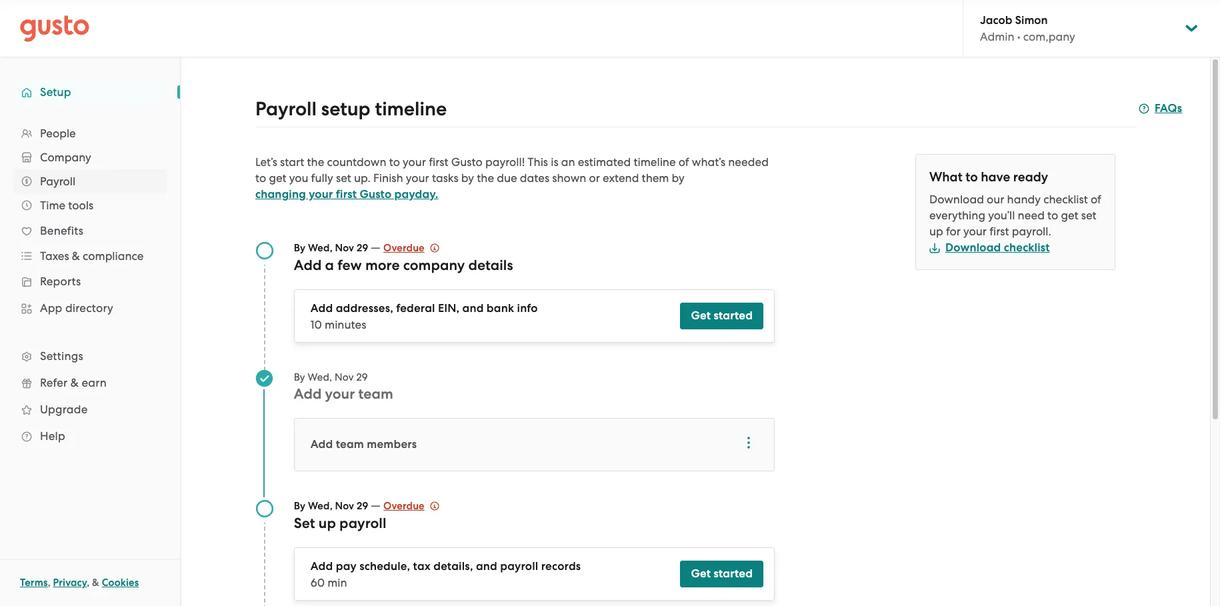 Task type: vqa. For each thing, say whether or not it's contained in the screenshot.
set to the left
yes



Task type: locate. For each thing, give the bounding box(es) containing it.
,
[[48, 577, 51, 589], [87, 577, 90, 589]]

by for add a few more company details
[[294, 242, 306, 254]]

overdue for payroll
[[384, 500, 425, 512]]

2 vertical spatial by
[[294, 500, 306, 512]]

reports
[[40, 275, 81, 288]]

payroll left records at the left bottom of the page
[[501, 560, 539, 574]]

get for add a few more company details
[[691, 309, 711, 323]]

list containing people
[[0, 121, 180, 450]]

— up more
[[371, 241, 381, 254]]

by down changing
[[294, 242, 306, 254]]

1 vertical spatial overdue button
[[384, 498, 439, 514]]

2 get started button from the top
[[681, 561, 764, 588]]

this
[[528, 155, 548, 169]]

29 down 'minutes'
[[357, 372, 368, 384]]

nov
[[335, 242, 354, 254], [335, 372, 354, 384], [335, 500, 354, 512]]

0 vertical spatial team
[[359, 386, 393, 403]]

2 29 from the top
[[357, 372, 368, 384]]

first down the you'll
[[990, 225, 1010, 238]]

1 horizontal spatial ,
[[87, 577, 90, 589]]

1 vertical spatial the
[[477, 171, 494, 185]]

0 vertical spatial and
[[463, 302, 484, 316]]

get started button for add a few more company details
[[681, 303, 764, 330]]

2 — from the top
[[371, 499, 381, 512]]

0 horizontal spatial by
[[462, 171, 474, 185]]

1 vertical spatial payroll
[[501, 560, 539, 574]]

timeline up them
[[634, 155, 676, 169]]

bank
[[487, 302, 515, 316]]

nov down 'minutes'
[[335, 372, 354, 384]]

by
[[294, 242, 306, 254], [294, 372, 305, 384], [294, 500, 306, 512]]

wed, up the set
[[308, 500, 333, 512]]

2 by from the top
[[294, 372, 305, 384]]

29 for payroll
[[357, 500, 369, 512]]

1 vertical spatial get started
[[691, 567, 753, 581]]

and right details,
[[476, 560, 498, 574]]

home image
[[20, 15, 89, 42]]

1 — from the top
[[371, 241, 381, 254]]

by wed, nov 29 —
[[294, 241, 384, 254], [294, 499, 384, 512]]

— for few
[[371, 241, 381, 254]]

1 vertical spatial get started button
[[681, 561, 764, 588]]

3 wed, from the top
[[308, 500, 333, 512]]

1 vertical spatial set
[[1082, 209, 1097, 222]]

10
[[311, 318, 322, 332]]

3 by from the top
[[294, 500, 306, 512]]

first up 'tasks' in the left top of the page
[[429, 155, 449, 169]]

download up everything
[[930, 193, 985, 206]]

0 vertical spatial get started button
[[681, 303, 764, 330]]

0 vertical spatial &
[[72, 250, 80, 263]]

company
[[403, 257, 465, 274]]

0 horizontal spatial set
[[336, 171, 351, 185]]

your inside download our handy checklist of everything you'll need to get set up for your first payroll.
[[964, 225, 987, 238]]

of inside download our handy checklist of everything you'll need to get set up for your first payroll.
[[1091, 193, 1102, 206]]

help
[[40, 430, 65, 443]]

let's start the countdown to your first gusto payroll! this is an estimated                     timeline of what's needed to get you fully set up.
[[256, 155, 769, 185]]

payroll up start
[[256, 97, 317, 121]]

privacy link
[[53, 577, 87, 589]]

, left cookies
[[87, 577, 90, 589]]

overdue
[[384, 242, 425, 254], [384, 500, 425, 512]]

& left earn
[[71, 376, 79, 390]]

payroll.
[[1013, 225, 1052, 238]]

1 vertical spatial by wed, nov 29 —
[[294, 499, 384, 512]]

29 up set up payroll
[[357, 500, 369, 512]]

0 vertical spatial timeline
[[375, 97, 447, 121]]

timeline right the setup in the left top of the page
[[375, 97, 447, 121]]

add inside add addresses, federal ein, and bank info 10 minutes
[[311, 302, 333, 316]]

list
[[0, 121, 180, 450]]

by up the set
[[294, 500, 306, 512]]

1 vertical spatial get
[[691, 567, 711, 581]]

add down the by wed, nov 29 add your team
[[311, 438, 333, 452]]

get started button for set up payroll
[[681, 561, 764, 588]]

first down up.
[[336, 187, 357, 201]]

2 overdue from the top
[[384, 500, 425, 512]]

0 horizontal spatial gusto
[[360, 187, 392, 201]]

up inside download our handy checklist of everything you'll need to get set up for your first payroll.
[[930, 225, 944, 238]]

29 up few
[[357, 242, 369, 254]]

0 vertical spatial get
[[269, 171, 287, 185]]

0 vertical spatial wed,
[[308, 242, 333, 254]]

your inside the by wed, nov 29 add your team
[[325, 386, 355, 403]]

2 wed, from the top
[[308, 372, 332, 384]]

payday.
[[395, 187, 439, 201]]

by right circle checked image
[[294, 372, 305, 384]]

1 vertical spatial gusto
[[360, 187, 392, 201]]

everything
[[930, 209, 986, 222]]

overdue button up tax
[[384, 498, 439, 514]]

1 horizontal spatial get
[[1062, 209, 1079, 222]]

get up changing
[[269, 171, 287, 185]]

0 vertical spatial overdue button
[[384, 240, 439, 256]]

up right the set
[[319, 515, 336, 532]]

1 vertical spatial and
[[476, 560, 498, 574]]

&
[[72, 250, 80, 263], [71, 376, 79, 390], [92, 577, 99, 589]]

1 vertical spatial &
[[71, 376, 79, 390]]

a
[[325, 257, 334, 274]]

jacob
[[981, 13, 1013, 27]]

time
[[40, 199, 65, 212]]

overdue down "members"
[[384, 500, 425, 512]]

0 vertical spatial —
[[371, 241, 381, 254]]

1 29 from the top
[[357, 242, 369, 254]]

overdue up add a few more company details
[[384, 242, 425, 254]]

first
[[429, 155, 449, 169], [336, 187, 357, 201], [990, 225, 1010, 238]]

0 vertical spatial started
[[714, 309, 753, 323]]

to
[[389, 155, 400, 169], [966, 169, 978, 185], [256, 171, 266, 185], [1048, 209, 1059, 222]]

— up set up payroll
[[371, 499, 381, 512]]

to down the let's
[[256, 171, 266, 185]]

1 started from the top
[[714, 309, 753, 323]]

details,
[[434, 560, 473, 574]]

1 vertical spatial wed,
[[308, 372, 332, 384]]

payroll up time at left
[[40, 175, 76, 188]]

nov up set up payroll
[[335, 500, 354, 512]]

, left the privacy
[[48, 577, 51, 589]]

0 vertical spatial by
[[294, 242, 306, 254]]

by right 'tasks' in the left top of the page
[[462, 171, 474, 185]]

let's
[[256, 155, 277, 169]]

the inside finish your tasks by the due dates shown or extend them by changing your first gusto payday.
[[477, 171, 494, 185]]

the left due
[[477, 171, 494, 185]]

1 horizontal spatial by
[[672, 171, 685, 185]]

to right "need" at the right of page
[[1048, 209, 1059, 222]]

& left cookies
[[92, 577, 99, 589]]

2 vertical spatial wed,
[[308, 500, 333, 512]]

add for add a few more company details
[[294, 257, 322, 274]]

refer & earn link
[[13, 371, 167, 395]]

ready
[[1014, 169, 1049, 185]]

tasks
[[432, 171, 459, 185]]

add up 10
[[311, 302, 333, 316]]

0 horizontal spatial ,
[[48, 577, 51, 589]]

set
[[336, 171, 351, 185], [1082, 209, 1097, 222]]

timeline
[[375, 97, 447, 121], [634, 155, 676, 169]]

add
[[294, 257, 322, 274], [311, 302, 333, 316], [294, 386, 322, 403], [311, 438, 333, 452], [311, 560, 333, 574]]

2 horizontal spatial first
[[990, 225, 1010, 238]]

payroll
[[256, 97, 317, 121], [40, 175, 76, 188]]

and right ein,
[[463, 302, 484, 316]]

1 wed, from the top
[[308, 242, 333, 254]]

get started
[[691, 309, 753, 323], [691, 567, 753, 581]]

get started for set up payroll
[[691, 567, 753, 581]]

wed, down 10
[[308, 372, 332, 384]]

pay
[[336, 560, 357, 574]]

1 horizontal spatial payroll
[[256, 97, 317, 121]]

& for earn
[[71, 376, 79, 390]]

your up add team members
[[325, 386, 355, 403]]

1 horizontal spatial timeline
[[634, 155, 676, 169]]

add left a
[[294, 257, 322, 274]]

1 by wed, nov 29 — from the top
[[294, 241, 384, 254]]

gusto up finish your tasks by the due dates shown or extend them by changing your first gusto payday.
[[452, 155, 483, 169]]

1 horizontal spatial up
[[930, 225, 944, 238]]

finish your tasks by the due dates shown or extend them by changing your first gusto payday.
[[256, 171, 685, 201]]

2 vertical spatial &
[[92, 577, 99, 589]]

an
[[562, 155, 576, 169]]

get started button
[[681, 303, 764, 330], [681, 561, 764, 588]]

extend
[[603, 171, 639, 185]]

download inside download our handy checklist of everything you'll need to get set up for your first payroll.
[[930, 193, 985, 206]]

the
[[307, 155, 324, 169], [477, 171, 494, 185]]

2 get from the top
[[691, 567, 711, 581]]

0 horizontal spatial up
[[319, 515, 336, 532]]

1 vertical spatial payroll
[[40, 175, 76, 188]]

1 vertical spatial timeline
[[634, 155, 676, 169]]

faqs button
[[1140, 101, 1183, 117]]

gusto
[[452, 155, 483, 169], [360, 187, 392, 201]]

0 vertical spatial payroll
[[256, 97, 317, 121]]

1 vertical spatial —
[[371, 499, 381, 512]]

2 , from the left
[[87, 577, 90, 589]]

0 horizontal spatial of
[[679, 155, 690, 169]]

1 get started from the top
[[691, 309, 753, 323]]

0 vertical spatial 29
[[357, 242, 369, 254]]

1 vertical spatial started
[[714, 567, 753, 581]]

add up the 60
[[311, 560, 333, 574]]

1 horizontal spatial first
[[429, 155, 449, 169]]

overdue button up add a few more company details
[[384, 240, 439, 256]]

get
[[691, 309, 711, 323], [691, 567, 711, 581]]

0 horizontal spatial payroll
[[40, 175, 76, 188]]

first inside finish your tasks by the due dates shown or extend them by changing your first gusto payday.
[[336, 187, 357, 201]]

wed,
[[308, 242, 333, 254], [308, 372, 332, 384], [308, 500, 333, 512]]

nov for payroll
[[335, 500, 354, 512]]

3 29 from the top
[[357, 500, 369, 512]]

com,pany
[[1024, 30, 1076, 43]]

by wed, nov 29 — up set up payroll
[[294, 499, 384, 512]]

0 horizontal spatial payroll
[[340, 515, 387, 532]]

0 vertical spatial first
[[429, 155, 449, 169]]

first inside download our handy checklist of everything you'll need to get set up for your first payroll.
[[990, 225, 1010, 238]]

started for set up payroll
[[714, 567, 753, 581]]

1 vertical spatial get
[[1062, 209, 1079, 222]]

0 vertical spatial by wed, nov 29 —
[[294, 241, 384, 254]]

1 horizontal spatial set
[[1082, 209, 1097, 222]]

0 vertical spatial nov
[[335, 242, 354, 254]]

your up finish
[[403, 155, 426, 169]]

get started for add a few more company details
[[691, 309, 753, 323]]

by wed, nov 29 — up a
[[294, 241, 384, 254]]

1 vertical spatial by
[[294, 372, 305, 384]]

1 vertical spatial download
[[946, 241, 1002, 255]]

up left for
[[930, 225, 944, 238]]

team left "members"
[[336, 438, 364, 452]]

0 vertical spatial set
[[336, 171, 351, 185]]

add right circle checked image
[[294, 386, 322, 403]]

2 overdue button from the top
[[384, 498, 439, 514]]

2 vertical spatial nov
[[335, 500, 354, 512]]

1 horizontal spatial the
[[477, 171, 494, 185]]

1 horizontal spatial payroll
[[501, 560, 539, 574]]

app directory link
[[13, 296, 167, 320]]

0 horizontal spatial the
[[307, 155, 324, 169]]

1 get from the top
[[691, 309, 711, 323]]

first for for
[[990, 225, 1010, 238]]

wed, up a
[[308, 242, 333, 254]]

2 vertical spatial first
[[990, 225, 1010, 238]]

get right "need" at the right of page
[[1062, 209, 1079, 222]]

1 overdue from the top
[[384, 242, 425, 254]]

tools
[[68, 199, 94, 212]]

earn
[[82, 376, 107, 390]]

1 overdue button from the top
[[384, 240, 439, 256]]

0 vertical spatial overdue
[[384, 242, 425, 254]]

0 horizontal spatial first
[[336, 187, 357, 201]]

circle checked image
[[256, 370, 274, 388]]

benefits
[[40, 224, 83, 238]]

1 vertical spatial of
[[1091, 193, 1102, 206]]

29
[[357, 242, 369, 254], [357, 372, 368, 384], [357, 500, 369, 512]]

& inside dropdown button
[[72, 250, 80, 263]]

0 horizontal spatial get
[[269, 171, 287, 185]]

download our handy checklist of everything you'll need to get set up for your first payroll.
[[930, 193, 1102, 238]]

add inside add pay schedule, tax details, and payroll records 60 min
[[311, 560, 333, 574]]

refer & earn
[[40, 376, 107, 390]]

2 vertical spatial 29
[[357, 500, 369, 512]]

overdue for few
[[384, 242, 425, 254]]

1 get started button from the top
[[681, 303, 764, 330]]

1 by from the top
[[294, 242, 306, 254]]

overdue button for few
[[384, 240, 439, 256]]

60
[[311, 576, 325, 590]]

0 vertical spatial up
[[930, 225, 944, 238]]

0 vertical spatial of
[[679, 155, 690, 169]]

add a few more company details
[[294, 257, 513, 274]]

up
[[930, 225, 944, 238], [319, 515, 336, 532]]

& for compliance
[[72, 250, 80, 263]]

0 vertical spatial get started
[[691, 309, 753, 323]]

0 vertical spatial get
[[691, 309, 711, 323]]

payroll
[[340, 515, 387, 532], [501, 560, 539, 574]]

•
[[1018, 30, 1021, 43]]

setup
[[40, 85, 71, 99]]

1 vertical spatial first
[[336, 187, 357, 201]]

your
[[403, 155, 426, 169], [406, 171, 429, 185], [309, 187, 333, 201], [964, 225, 987, 238], [325, 386, 355, 403]]

2 started from the top
[[714, 567, 753, 581]]

gusto navigation element
[[0, 57, 180, 471]]

team up add team members
[[359, 386, 393, 403]]

1 vertical spatial 29
[[357, 372, 368, 384]]

checklist
[[1044, 193, 1089, 206], [1005, 241, 1051, 255]]

0 vertical spatial gusto
[[452, 155, 483, 169]]

1 vertical spatial nov
[[335, 372, 354, 384]]

terms , privacy , & cookies
[[20, 577, 139, 589]]

0 vertical spatial download
[[930, 193, 985, 206]]

set right "need" at the right of page
[[1082, 209, 1097, 222]]

the up the fully
[[307, 155, 324, 169]]

nov up few
[[335, 242, 354, 254]]

addresses,
[[336, 302, 394, 316]]

changing your first gusto payday. button
[[256, 187, 439, 203]]

your right for
[[964, 225, 987, 238]]

jacob simon admin • com,pany
[[981, 13, 1076, 43]]

set up "changing your first gusto payday." button
[[336, 171, 351, 185]]

1 horizontal spatial gusto
[[452, 155, 483, 169]]

due
[[497, 171, 517, 185]]

0 vertical spatial the
[[307, 155, 324, 169]]

& right taxes
[[72, 250, 80, 263]]

gusto down finish
[[360, 187, 392, 201]]

your down the fully
[[309, 187, 333, 201]]

payroll up the "pay"
[[340, 515, 387, 532]]

overdue button
[[384, 240, 439, 256], [384, 498, 439, 514]]

by right them
[[672, 171, 685, 185]]

0 vertical spatial checklist
[[1044, 193, 1089, 206]]

download down for
[[946, 241, 1002, 255]]

2 by wed, nov 29 — from the top
[[294, 499, 384, 512]]

1 horizontal spatial of
[[1091, 193, 1102, 206]]

payroll inside dropdown button
[[40, 175, 76, 188]]

checklist up "need" at the right of page
[[1044, 193, 1089, 206]]

1 vertical spatial overdue
[[384, 500, 425, 512]]

checklist down payroll.
[[1005, 241, 1051, 255]]

terms
[[20, 577, 48, 589]]

2 get started from the top
[[691, 567, 753, 581]]



Task type: describe. For each thing, give the bounding box(es) containing it.
team inside the by wed, nov 29 add your team
[[359, 386, 393, 403]]

time tools
[[40, 199, 94, 212]]

get inside let's start the countdown to your first gusto payroll! this is an estimated                     timeline of what's needed to get you fully set up.
[[269, 171, 287, 185]]

tax
[[413, 560, 431, 574]]

fully
[[311, 171, 333, 185]]

to up finish
[[389, 155, 400, 169]]

add for add addresses, federal ein, and bank info 10 minutes
[[311, 302, 333, 316]]

few
[[338, 257, 362, 274]]

set
[[294, 515, 315, 532]]

ein,
[[438, 302, 460, 316]]

add for add pay schedule, tax details, and payroll records 60 min
[[311, 560, 333, 574]]

needed
[[729, 155, 769, 169]]

need
[[1018, 209, 1045, 222]]

setup link
[[13, 80, 167, 104]]

info
[[517, 302, 538, 316]]

you'll
[[989, 209, 1016, 222]]

1 vertical spatial checklist
[[1005, 241, 1051, 255]]

wed, for a
[[308, 242, 333, 254]]

to inside download our handy checklist of everything you'll need to get set up for your first payroll.
[[1048, 209, 1059, 222]]

0 vertical spatial payroll
[[340, 515, 387, 532]]

get inside download our handy checklist of everything you'll need to get set up for your first payroll.
[[1062, 209, 1079, 222]]

payroll for payroll setup timeline
[[256, 97, 317, 121]]

start
[[280, 155, 304, 169]]

help link
[[13, 424, 167, 448]]

schedule,
[[360, 560, 411, 574]]

add pay schedule, tax details, and payroll records 60 min
[[311, 560, 581, 590]]

estimated
[[578, 155, 631, 169]]

app
[[40, 302, 62, 315]]

add addresses, federal ein, and bank info 10 minutes
[[311, 302, 538, 332]]

set up payroll
[[294, 515, 387, 532]]

set inside let's start the countdown to your first gusto payroll! this is an estimated                     timeline of what's needed to get you fully set up.
[[336, 171, 351, 185]]

started for add a few more company details
[[714, 309, 753, 323]]

set inside download our handy checklist of everything you'll need to get set up for your first payroll.
[[1082, 209, 1097, 222]]

them
[[642, 171, 669, 185]]

countdown
[[327, 155, 387, 169]]

29 for few
[[357, 242, 369, 254]]

people
[[40, 127, 76, 140]]

first inside let's start the countdown to your first gusto payroll! this is an estimated                     timeline of what's needed to get you fully set up.
[[429, 155, 449, 169]]

of inside let's start the countdown to your first gusto payroll! this is an estimated                     timeline of what's needed to get you fully set up.
[[679, 155, 690, 169]]

wed, for up
[[308, 500, 333, 512]]

have
[[982, 169, 1011, 185]]

gusto inside finish your tasks by the due dates shown or extend them by changing your first gusto payday.
[[360, 187, 392, 201]]

dates
[[520, 171, 550, 185]]

0 horizontal spatial timeline
[[375, 97, 447, 121]]

people button
[[13, 121, 167, 145]]

by for set up payroll
[[294, 500, 306, 512]]

min
[[328, 576, 347, 590]]

for
[[947, 225, 961, 238]]

1 by from the left
[[462, 171, 474, 185]]

up.
[[354, 171, 371, 185]]

wed, inside the by wed, nov 29 add your team
[[308, 372, 332, 384]]

changing
[[256, 187, 306, 201]]

terms link
[[20, 577, 48, 589]]

by wed, nov 29 — for few
[[294, 241, 384, 254]]

nov inside the by wed, nov 29 add your team
[[335, 372, 354, 384]]

records
[[542, 560, 581, 574]]

overdue button for payroll
[[384, 498, 439, 514]]

payroll!
[[486, 155, 525, 169]]

settings link
[[13, 344, 167, 368]]

our
[[987, 193, 1005, 206]]

minutes
[[325, 318, 367, 332]]

by wed, nov 29 add your team
[[294, 372, 393, 403]]

add for add team members
[[311, 438, 333, 452]]

add team members
[[311, 438, 417, 452]]

checklist inside download our handy checklist of everything you'll need to get set up for your first payroll.
[[1044, 193, 1089, 206]]

faqs
[[1156, 101, 1183, 115]]

upgrade
[[40, 403, 88, 416]]

simon
[[1016, 13, 1049, 27]]

taxes & compliance button
[[13, 244, 167, 268]]

to left have
[[966, 169, 978, 185]]

what to have ready
[[930, 169, 1049, 185]]

gusto inside let's start the countdown to your first gusto payroll! this is an estimated                     timeline of what's needed to get you fully set up.
[[452, 155, 483, 169]]

your inside let's start the countdown to your first gusto payroll! this is an estimated                     timeline of what's needed to get you fully set up.
[[403, 155, 426, 169]]

cookies button
[[102, 575, 139, 591]]

payroll for payroll
[[40, 175, 76, 188]]

2 by from the left
[[672, 171, 685, 185]]

download for download our handy checklist of everything you'll need to get set up for your first payroll.
[[930, 193, 985, 206]]

and inside add pay schedule, tax details, and payroll records 60 min
[[476, 560, 498, 574]]

1 vertical spatial team
[[336, 438, 364, 452]]

add inside the by wed, nov 29 add your team
[[294, 386, 322, 403]]

setup
[[321, 97, 371, 121]]

payroll inside add pay schedule, tax details, and payroll records 60 min
[[501, 560, 539, 574]]

by inside the by wed, nov 29 add your team
[[294, 372, 305, 384]]

members
[[367, 438, 417, 452]]

first for changing
[[336, 187, 357, 201]]

shown
[[553, 171, 587, 185]]

federal
[[396, 302, 435, 316]]

nov for few
[[335, 242, 354, 254]]

download checklist
[[946, 241, 1051, 255]]

cookies
[[102, 577, 139, 589]]

what's
[[692, 155, 726, 169]]

finish
[[374, 171, 403, 185]]

1 vertical spatial up
[[319, 515, 336, 532]]

handy
[[1008, 193, 1041, 206]]

admin
[[981, 30, 1015, 43]]

and inside add addresses, federal ein, and bank info 10 minutes
[[463, 302, 484, 316]]

or
[[589, 171, 600, 185]]

1 , from the left
[[48, 577, 51, 589]]

by wed, nov 29 — for payroll
[[294, 499, 384, 512]]

29 inside the by wed, nov 29 add your team
[[357, 372, 368, 384]]

the inside let's start the countdown to your first gusto payroll! this is an estimated                     timeline of what's needed to get you fully set up.
[[307, 155, 324, 169]]

download for download checklist
[[946, 241, 1002, 255]]

company
[[40, 151, 91, 164]]

taxes
[[40, 250, 69, 263]]

get for set up payroll
[[691, 567, 711, 581]]

benefits link
[[13, 219, 167, 243]]

compliance
[[83, 250, 144, 263]]

taxes & compliance
[[40, 250, 144, 263]]

directory
[[65, 302, 113, 315]]

refer
[[40, 376, 68, 390]]

reports link
[[13, 270, 167, 294]]

timeline inside let's start the countdown to your first gusto payroll! this is an estimated                     timeline of what's needed to get you fully set up.
[[634, 155, 676, 169]]

your up payday.
[[406, 171, 429, 185]]

— for payroll
[[371, 499, 381, 512]]

privacy
[[53, 577, 87, 589]]

download checklist link
[[930, 241, 1051, 255]]

you
[[289, 171, 309, 185]]

app directory
[[40, 302, 113, 315]]

settings
[[40, 350, 83, 363]]

upgrade link
[[13, 398, 167, 422]]

time tools button
[[13, 193, 167, 217]]

more
[[366, 257, 400, 274]]



